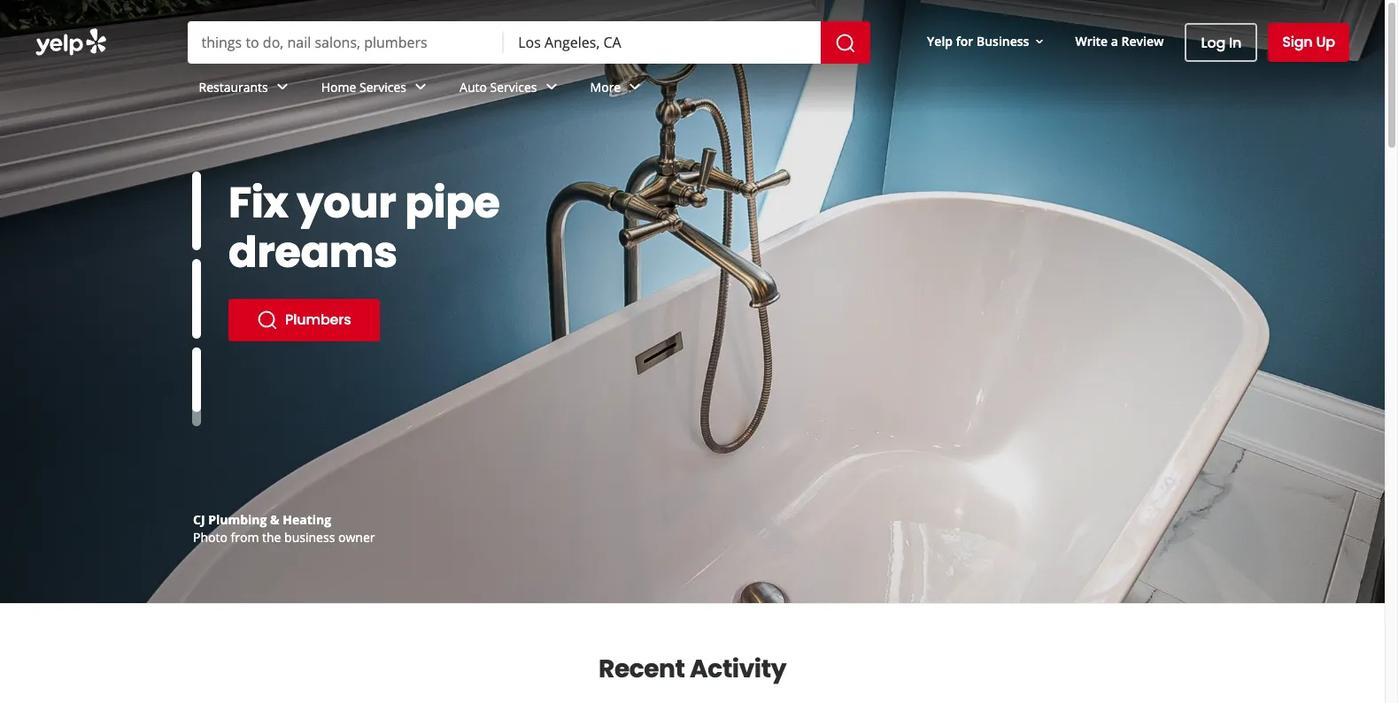 Task type: describe. For each thing, give the bounding box(es) containing it.
log in
[[1201, 32, 1242, 53]]

sign
[[1282, 32, 1313, 52]]

the
[[262, 530, 281, 546]]

recent
[[599, 653, 685, 687]]

restaurants link
[[185, 64, 307, 115]]

cj plumbing & heating link
[[193, 512, 331, 529]]

business
[[977, 32, 1029, 49]]

yelp for business
[[927, 32, 1029, 49]]

24 chevron down v2 image for restaurants
[[272, 77, 293, 98]]

business
[[284, 530, 335, 546]]

from
[[231, 530, 259, 546]]

in
[[1229, 32, 1242, 53]]

for
[[956, 32, 973, 49]]

&
[[270, 512, 279, 529]]

explore banner section banner
[[0, 0, 1385, 604]]

3 select slide image from the top
[[192, 335, 201, 414]]

24 chevron down v2 image for home services
[[410, 77, 431, 98]]

fix your pipe dreams
[[228, 174, 500, 282]]

24 search v2 image
[[257, 310, 278, 331]]

a
[[1111, 32, 1118, 49]]

fix
[[228, 174, 288, 233]]

heating
[[283, 512, 331, 529]]

recent activity
[[599, 653, 786, 687]]

sign up
[[1282, 32, 1335, 52]]

home
[[321, 78, 356, 95]]

review
[[1122, 32, 1164, 49]]

activity
[[690, 653, 786, 687]]

log
[[1201, 32, 1226, 53]]

photo
[[193, 530, 227, 546]]

services for auto services
[[490, 78, 537, 95]]

none search field containing sign up
[[0, 0, 1385, 115]]

plumbers link
[[228, 299, 379, 342]]

write
[[1075, 32, 1108, 49]]

business categories element
[[185, 64, 1350, 115]]

16 chevron down v2 image
[[1033, 34, 1047, 49]]



Task type: locate. For each thing, give the bounding box(es) containing it.
1 select slide image from the top
[[192, 172, 201, 251]]

24 chevron down v2 image right restaurants
[[272, 77, 293, 98]]

24 chevron down v2 image right the auto services
[[541, 77, 562, 98]]

home services link
[[307, 64, 445, 115]]

pipe
[[405, 174, 500, 233]]

none search field inside search box
[[187, 21, 874, 64]]

services right home on the left of page
[[360, 78, 406, 95]]

24 chevron down v2 image inside auto services link
[[541, 77, 562, 98]]

2 24 chevron down v2 image from the left
[[624, 77, 646, 98]]

log in link
[[1185, 23, 1258, 62]]

1 services from the left
[[360, 78, 406, 95]]

24 chevron down v2 image left auto
[[410, 77, 431, 98]]

Find text field
[[201, 33, 490, 52]]

Near text field
[[518, 33, 807, 52]]

auto
[[460, 78, 487, 95]]

0 horizontal spatial none field
[[201, 33, 490, 52]]

None search field
[[0, 0, 1385, 115]]

services for home services
[[360, 78, 406, 95]]

24 chevron down v2 image for more
[[624, 77, 646, 98]]

plumbers
[[285, 310, 351, 330]]

2 24 chevron down v2 image from the left
[[541, 77, 562, 98]]

24 chevron down v2 image
[[272, 77, 293, 98], [624, 77, 646, 98]]

write a review link
[[1068, 25, 1171, 57]]

1 horizontal spatial 24 chevron down v2 image
[[624, 77, 646, 98]]

yelp for business button
[[920, 25, 1054, 57]]

auto services link
[[445, 64, 576, 115]]

24 chevron down v2 image inside home services link
[[410, 77, 431, 98]]

24 chevron down v2 image inside "restaurants" link
[[272, 77, 293, 98]]

None search field
[[187, 21, 874, 64]]

yelp
[[927, 32, 953, 49]]

services right auto
[[490, 78, 537, 95]]

none field near
[[518, 33, 807, 52]]

24 chevron down v2 image for auto services
[[541, 77, 562, 98]]

write a review
[[1075, 32, 1164, 49]]

2 none field from the left
[[518, 33, 807, 52]]

cj
[[193, 512, 205, 529]]

select slide image
[[192, 172, 201, 251], [192, 260, 201, 339], [192, 335, 201, 414]]

none field up home on the left of page
[[201, 33, 490, 52]]

1 horizontal spatial none field
[[518, 33, 807, 52]]

cj plumbing & heating photo from the business owner
[[193, 512, 375, 546]]

1 horizontal spatial services
[[490, 78, 537, 95]]

your
[[297, 174, 396, 233]]

24 chevron down v2 image right more
[[624, 77, 646, 98]]

dreams
[[228, 223, 397, 282]]

auto services
[[460, 78, 537, 95]]

1 24 chevron down v2 image from the left
[[272, 77, 293, 98]]

plumbing
[[208, 512, 267, 529]]

0 horizontal spatial services
[[360, 78, 406, 95]]

0 horizontal spatial 24 chevron down v2 image
[[410, 77, 431, 98]]

0 horizontal spatial 24 chevron down v2 image
[[272, 77, 293, 98]]

1 none field from the left
[[201, 33, 490, 52]]

24 chevron down v2 image
[[410, 77, 431, 98], [541, 77, 562, 98]]

24 chevron down v2 image inside the more link
[[624, 77, 646, 98]]

services
[[360, 78, 406, 95], [490, 78, 537, 95]]

home services
[[321, 78, 406, 95]]

more link
[[576, 64, 660, 115]]

none field find
[[201, 33, 490, 52]]

sign up link
[[1268, 23, 1350, 62]]

more
[[590, 78, 621, 95]]

none field up the more link
[[518, 33, 807, 52]]

1 horizontal spatial 24 chevron down v2 image
[[541, 77, 562, 98]]

None field
[[201, 33, 490, 52], [518, 33, 807, 52]]

search image
[[835, 32, 856, 54]]

2 select slide image from the top
[[192, 260, 201, 339]]

2 services from the left
[[490, 78, 537, 95]]

1 24 chevron down v2 image from the left
[[410, 77, 431, 98]]

restaurants
[[199, 78, 268, 95]]

up
[[1316, 32, 1335, 52]]

owner
[[338, 530, 375, 546]]



Task type: vqa. For each thing, say whether or not it's contained in the screenshot.
search box containing Sign Up
yes



